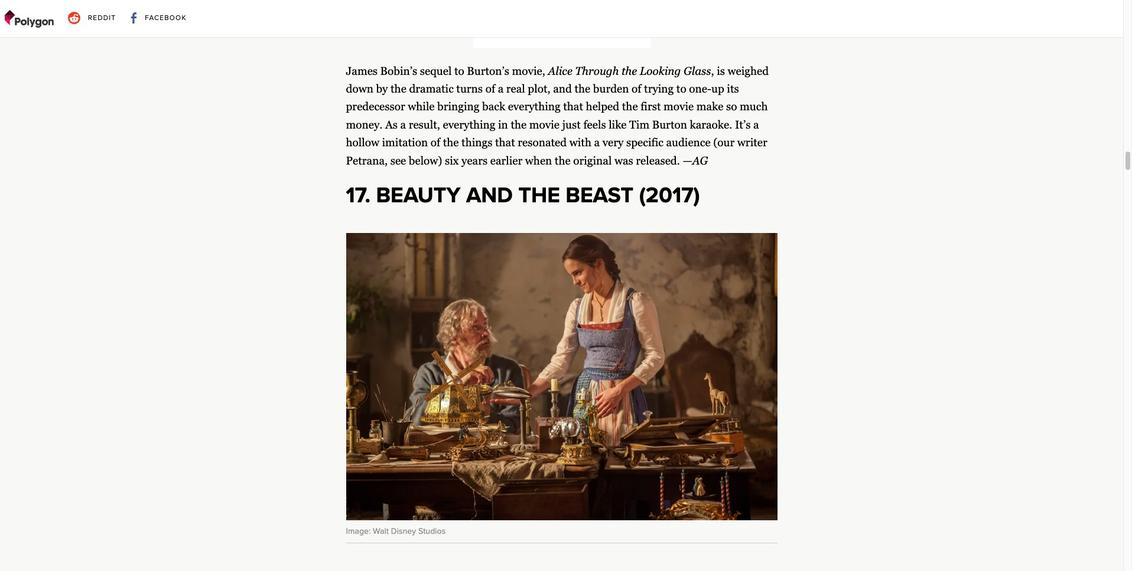Task type: describe. For each thing, give the bounding box(es) containing it.
was
[[614, 155, 633, 167]]

predecessor
[[346, 101, 405, 113]]

very
[[603, 137, 624, 149]]

like
[[609, 119, 627, 131]]

back
[[482, 101, 505, 113]]

resonated
[[518, 137, 567, 149]]

through
[[575, 65, 619, 77]]

the down through
[[575, 83, 590, 95]]

0 horizontal spatial movie
[[529, 119, 560, 131]]

the down when at the left of page
[[518, 182, 560, 209]]

with
[[569, 137, 591, 149]]

,
[[711, 65, 714, 77]]

audience
[[666, 137, 711, 149]]

in
[[498, 119, 508, 131]]

1 horizontal spatial of
[[486, 83, 495, 95]]

beauty
[[376, 182, 461, 209]]

imitation
[[382, 137, 428, 149]]

a right it's
[[753, 119, 759, 131]]

first
[[641, 101, 661, 113]]

turns
[[456, 83, 483, 95]]

the right by at the top of the page
[[391, 83, 406, 95]]

released.
[[636, 155, 680, 167]]

while
[[408, 101, 435, 113]]

glass
[[684, 65, 711, 77]]

burden
[[593, 83, 629, 95]]

original
[[573, 155, 612, 167]]

years
[[462, 155, 488, 167]]

and inside , is weighed down by the dramatic turns of a real plot, and the burden of trying to one-up its predecessor while bringing back everything that helped the first movie make so much money. as a result, everything in the movie just feels like tim burton karaoke. it's a hollow imitation of the things that resonated with a very specific audience (our writer petrana, see below) six years earlier when the original was released. —
[[553, 83, 572, 95]]

trying
[[644, 83, 674, 95]]

17. beauty and the beast (2017)
[[346, 182, 700, 209]]

the up tim
[[622, 101, 638, 113]]

facebook
[[145, 13, 187, 22]]

image:
[[346, 527, 371, 537]]

ag
[[692, 155, 708, 167]]

plot,
[[528, 83, 550, 95]]

real
[[506, 83, 525, 95]]

looking
[[640, 65, 681, 77]]

sequel
[[420, 65, 452, 77]]

burton's
[[467, 65, 509, 77]]

bringing
[[437, 101, 480, 113]]

advertisement element
[[473, 0, 650, 48]]

image: walt disney studios
[[346, 527, 446, 537]]

below)
[[409, 155, 442, 167]]

specific
[[626, 137, 663, 149]]

reddit
[[88, 13, 116, 22]]

tim
[[629, 119, 650, 131]]

bobin's
[[380, 65, 417, 77]]

weighed
[[728, 65, 769, 77]]

just
[[562, 119, 581, 131]]

beast
[[566, 182, 634, 209]]

0 vertical spatial that
[[563, 101, 583, 113]]

feels
[[583, 119, 606, 131]]

see
[[390, 155, 406, 167]]

0 horizontal spatial everything
[[443, 119, 495, 131]]

dramatic
[[409, 83, 454, 95]]



Task type: locate. For each thing, give the bounding box(es) containing it.
0 horizontal spatial that
[[495, 137, 515, 149]]

0 vertical spatial and
[[553, 83, 572, 95]]

so
[[726, 101, 737, 113]]

movie up resonated
[[529, 119, 560, 131]]

0 vertical spatial to
[[454, 65, 464, 77]]

much
[[740, 101, 768, 113]]

burton
[[652, 119, 687, 131]]

things
[[462, 137, 492, 149]]

1 horizontal spatial movie
[[664, 101, 694, 113]]

17.
[[346, 182, 370, 209]]

movie,
[[512, 65, 545, 77]]

the
[[622, 65, 637, 77], [391, 83, 406, 95], [575, 83, 590, 95], [622, 101, 638, 113], [511, 119, 527, 131], [443, 137, 459, 149], [555, 155, 571, 167], [518, 182, 560, 209]]

and down the years
[[466, 182, 513, 209]]

to inside , is weighed down by the dramatic turns of a real plot, and the burden of trying to one-up its predecessor while bringing back everything that helped the first movie make so much money. as a result, everything in the movie just feels like tim burton karaoke. it's a hollow imitation of the things that resonated with a very specific audience (our writer petrana, see below) six years earlier when the original was released. —
[[676, 83, 686, 95]]

it's
[[735, 119, 751, 131]]

movie up burton
[[664, 101, 694, 113]]

the up burden
[[622, 65, 637, 77]]

petrana,
[[346, 155, 388, 167]]

down
[[346, 83, 373, 95]]

up
[[711, 83, 724, 95]]

1 vertical spatial to
[[676, 83, 686, 95]]

facebook link
[[125, 7, 191, 29]]

as
[[385, 119, 398, 131]]

1 horizontal spatial to
[[676, 83, 686, 95]]

of up below)
[[431, 137, 440, 149]]

writer
[[737, 137, 767, 149]]

one-
[[689, 83, 711, 95]]

movie
[[664, 101, 694, 113], [529, 119, 560, 131]]

reddit link
[[63, 7, 121, 29]]

, is weighed down by the dramatic turns of a real plot, and the burden of trying to one-up its predecessor while bringing back everything that helped the first movie make so much money. as a result, everything in the movie just feels like tim burton karaoke. it's a hollow imitation of the things that resonated with a very specific audience (our writer petrana, see below) six years earlier when the original was released. —
[[346, 65, 769, 167]]

money.
[[346, 119, 383, 131]]

and
[[553, 83, 572, 95], [466, 182, 513, 209]]

everything down plot,
[[508, 101, 561, 113]]

the right in
[[511, 119, 527, 131]]

six
[[445, 155, 459, 167]]

1 vertical spatial that
[[495, 137, 515, 149]]

1 horizontal spatial that
[[563, 101, 583, 113]]

1 vertical spatial movie
[[529, 119, 560, 131]]

studios
[[418, 527, 446, 537]]

everything up things
[[443, 119, 495, 131]]

1 vertical spatial and
[[466, 182, 513, 209]]

to
[[454, 65, 464, 77], [676, 83, 686, 95]]

the right when at the left of page
[[555, 155, 571, 167]]

1 horizontal spatial and
[[553, 83, 572, 95]]

james bobin's sequel to burton's movie, alice through the looking glass
[[346, 65, 711, 77]]

2 horizontal spatial of
[[632, 83, 641, 95]]

of
[[486, 83, 495, 95], [632, 83, 641, 95], [431, 137, 440, 149]]

of left trying
[[632, 83, 641, 95]]

a
[[498, 83, 504, 95], [400, 119, 406, 131], [753, 119, 759, 131], [594, 137, 600, 149]]

james
[[346, 65, 378, 77]]

its
[[727, 83, 739, 95]]

helped
[[586, 101, 619, 113]]

earlier
[[490, 155, 522, 167]]

alice
[[548, 65, 573, 77]]

by
[[376, 83, 388, 95]]

that up just
[[563, 101, 583, 113]]

0 vertical spatial everything
[[508, 101, 561, 113]]

hollow
[[346, 137, 379, 149]]

1 vertical spatial everything
[[443, 119, 495, 131]]

that up earlier
[[495, 137, 515, 149]]

0 horizontal spatial of
[[431, 137, 440, 149]]

a right as
[[400, 119, 406, 131]]

everything
[[508, 101, 561, 113], [443, 119, 495, 131]]

that
[[563, 101, 583, 113], [495, 137, 515, 149]]

(our
[[713, 137, 735, 149]]

belle (emma watson) smiles down at her father (kevin kline) as he sits at his work table, building a little gold toy windmill, in the 2017 live-action beauty and the beast. image
[[346, 234, 777, 521]]

walt
[[373, 527, 389, 537]]

—
[[683, 155, 692, 167]]

a left real
[[498, 83, 504, 95]]

the up the six
[[443, 137, 459, 149]]

0 vertical spatial movie
[[664, 101, 694, 113]]

(2017)
[[639, 182, 700, 209]]

karaoke.
[[690, 119, 732, 131]]

when
[[525, 155, 552, 167]]

a left very
[[594, 137, 600, 149]]

disney
[[391, 527, 416, 537]]

0 horizontal spatial to
[[454, 65, 464, 77]]

to up 'turns'
[[454, 65, 464, 77]]

result,
[[409, 119, 440, 131]]

is
[[717, 65, 725, 77]]

make
[[697, 101, 724, 113]]

to left one-
[[676, 83, 686, 95]]

of down burton's
[[486, 83, 495, 95]]

0 horizontal spatial and
[[466, 182, 513, 209]]

and down alice
[[553, 83, 572, 95]]

1 horizontal spatial everything
[[508, 101, 561, 113]]



Task type: vqa. For each thing, say whether or not it's contained in the screenshot.
Guy
no



